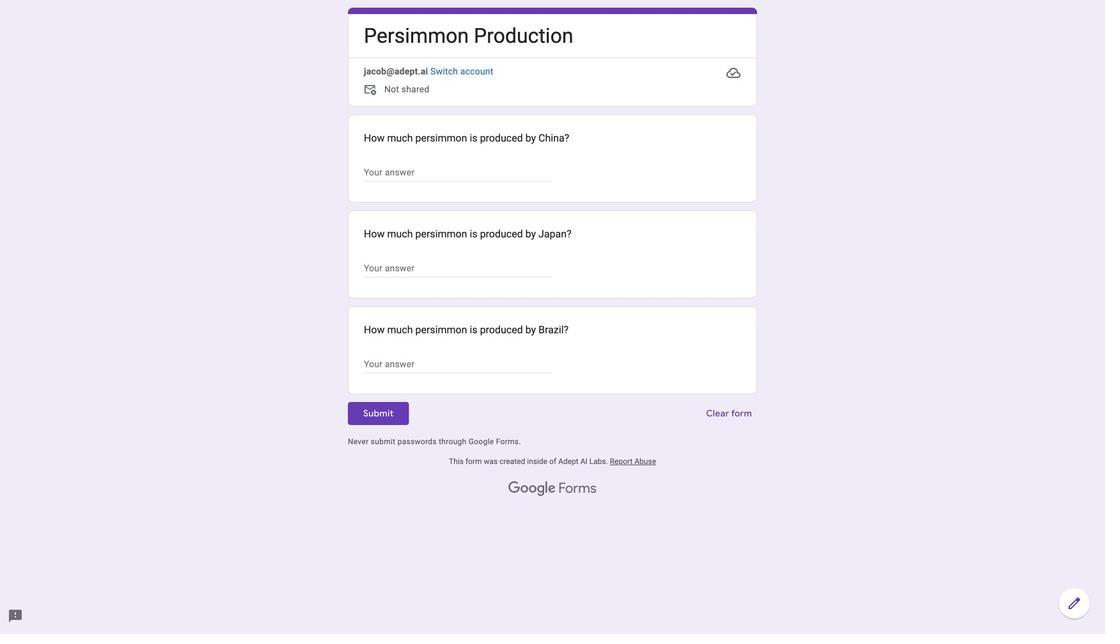 Task type: describe. For each thing, give the bounding box(es) containing it.
google image
[[509, 482, 556, 497]]

report a problem to google image
[[8, 609, 23, 624]]



Task type: vqa. For each thing, say whether or not it's contained in the screenshot.
The Dread Pirate Roberts radio
no



Task type: locate. For each thing, give the bounding box(es) containing it.
None text field
[[364, 261, 553, 276]]

heading
[[364, 22, 573, 50]]

None text field
[[364, 165, 553, 180], [364, 357, 553, 372], [364, 165, 553, 180], [364, 357, 553, 372]]

your email and google account are not part of your response image
[[364, 83, 384, 99], [364, 83, 379, 99]]

list
[[348, 115, 757, 395]]



